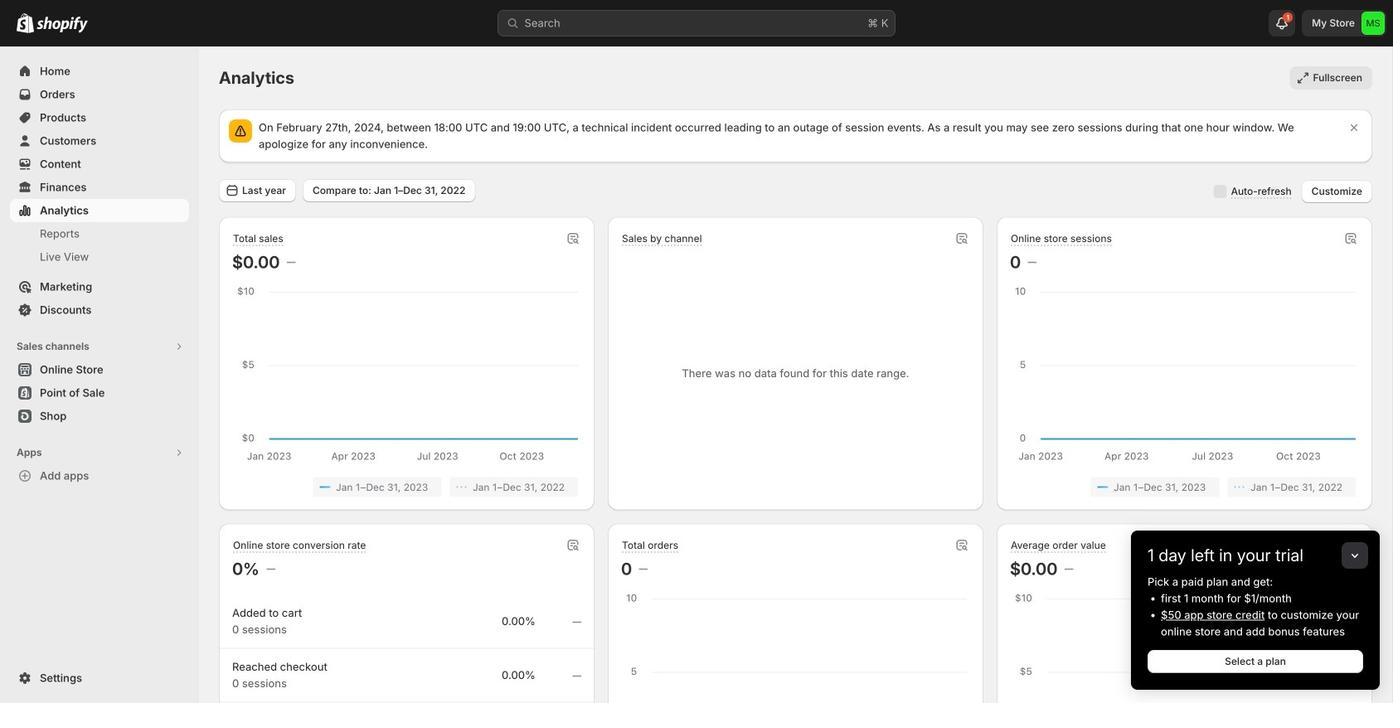 Task type: vqa. For each thing, say whether or not it's contained in the screenshot.
uses
no



Task type: locate. For each thing, give the bounding box(es) containing it.
2 list from the left
[[1013, 477, 1356, 497]]

my store image
[[1362, 12, 1385, 35]]

shopify image
[[36, 16, 88, 33]]

1 horizontal spatial list
[[1013, 477, 1356, 497]]

list
[[236, 477, 578, 497], [1013, 477, 1356, 497]]

shopify image
[[17, 13, 34, 33]]

1 list from the left
[[236, 477, 578, 497]]

0 horizontal spatial list
[[236, 477, 578, 497]]



